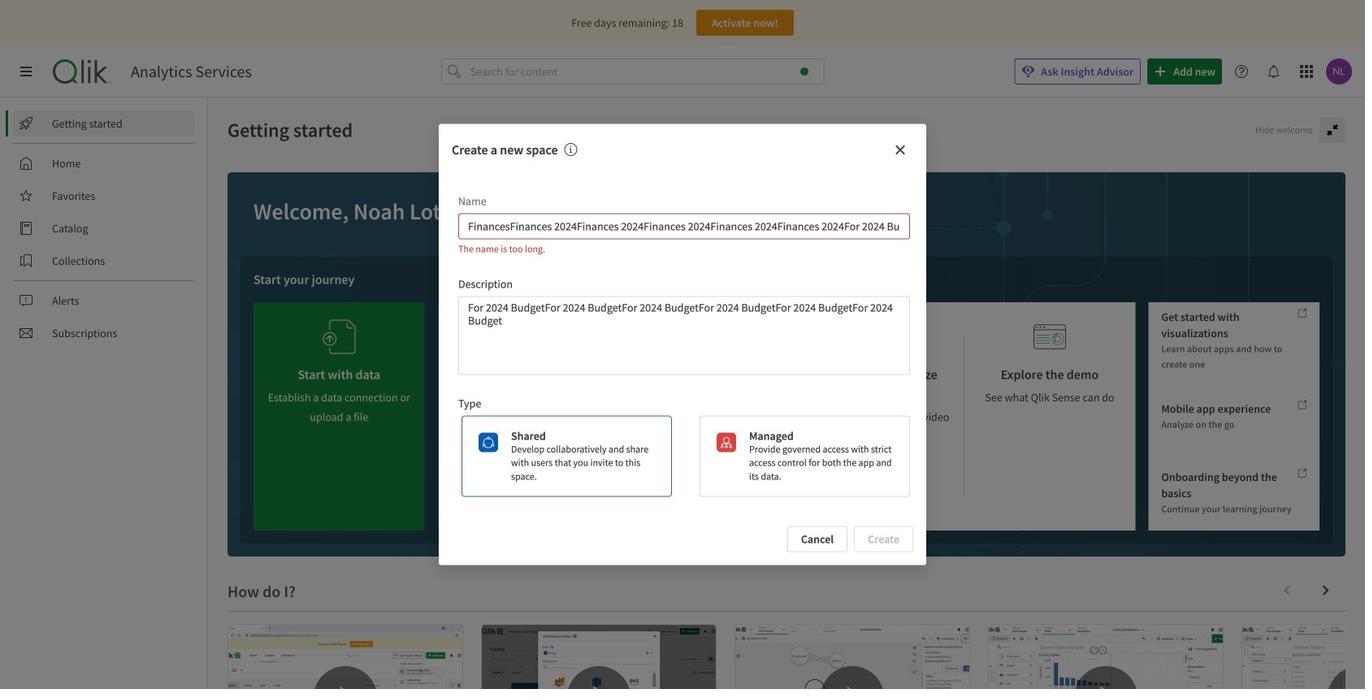 Task type: vqa. For each thing, say whether or not it's contained in the screenshot.
the "noah lott" image
no



Task type: describe. For each thing, give the bounding box(es) containing it.
close image
[[894, 143, 907, 156]]

home badge image
[[801, 67, 809, 76]]

hide welcome image
[[1327, 124, 1340, 137]]

analytics services element
[[131, 62, 252, 81]]

analyze sample data image
[[691, 315, 724, 358]]



Task type: locate. For each thing, give the bounding box(es) containing it.
navigation pane element
[[0, 104, 207, 353]]

invite users image
[[507, 309, 540, 352]]

explore the demo image
[[1034, 315, 1067, 358]]

None text field
[[458, 296, 910, 375]]

close sidebar menu image
[[20, 65, 33, 78]]

option group
[[455, 416, 910, 497]]

None text field
[[458, 213, 910, 239]]

dialog
[[439, 124, 927, 566]]

main content
[[208, 98, 1366, 689]]



